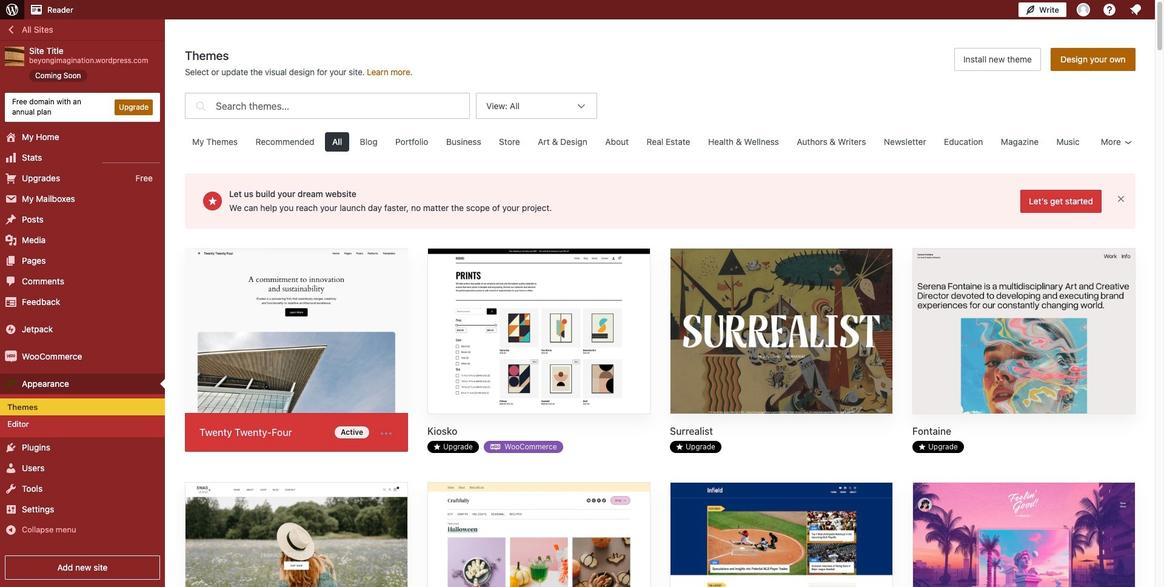 Task type: vqa. For each thing, say whether or not it's contained in the screenshot.
A passionate sports fan blog celebrating your favorite game. image
yes



Task type: locate. For each thing, give the bounding box(es) containing it.
2 img image from the top
[[5, 350, 17, 363]]

None search field
[[185, 90, 470, 122]]

more options for theme twenty twenty-four image
[[379, 427, 394, 441]]

a blog theme with a bold vaporwave aesthetic. its nostalgic atmosphere pays homage to the 80s and early 90s. image
[[914, 483, 1136, 587]]

kiosko is a store theme for woocommerce image
[[428, 249, 650, 415]]

manage your sites image
[[5, 2, 19, 17]]

dismiss image
[[1117, 194, 1127, 204]]

my profile image
[[1078, 3, 1091, 16]]

help image
[[1103, 2, 1118, 17]]

1 vertical spatial img image
[[5, 350, 17, 363]]

img image
[[5, 323, 17, 335], [5, 350, 17, 363]]

0 vertical spatial img image
[[5, 323, 17, 335]]



Task type: describe. For each thing, give the bounding box(es) containing it.
surrealist is a block theme about the surrealism art movement. image
[[671, 249, 893, 415]]

Search search field
[[216, 93, 470, 118]]

a passionate sports fan blog celebrating your favorite game. image
[[671, 483, 893, 587]]

twenty twenty-four is designed to be flexible, versatile and applicable to any website. its collection of templates and patterns tailor to different needs, such as presenting a business, blogging and writing or showcasing work. a multitude of possibilities open up with just a few adjustments to color and typography. twenty twenty-four comes with style variations and full page designs to help speed up the site building process, is fully compatible with the site editor, and takes advantage of new design tools introduced in wordpress 6.4. image
[[185, 248, 408, 416]]

1 img image from the top
[[5, 323, 17, 335]]

a cheerful wordpress blogging theme dedicated to all things homemade and delightful. image
[[428, 483, 650, 587]]

manage your notifications image
[[1129, 2, 1144, 17]]

reach new heights with swag, the epitome of sleek design and great functionality. crafted with meticulous attention to detail, swag is more than just a theme – it's a gateway to a seamless e-commerce experience. image
[[186, 483, 408, 587]]

open search image
[[193, 90, 209, 122]]

highest hourly views 0 image
[[103, 155, 160, 163]]

fontaine is a portfolio/profile theme designed for visual designers who appreciate the bold simplicity of brutalist aesthetics. the goal was to create a theme that gracefully steps back, allowing your content to shine and capture the spotlight. image
[[914, 249, 1136, 415]]



